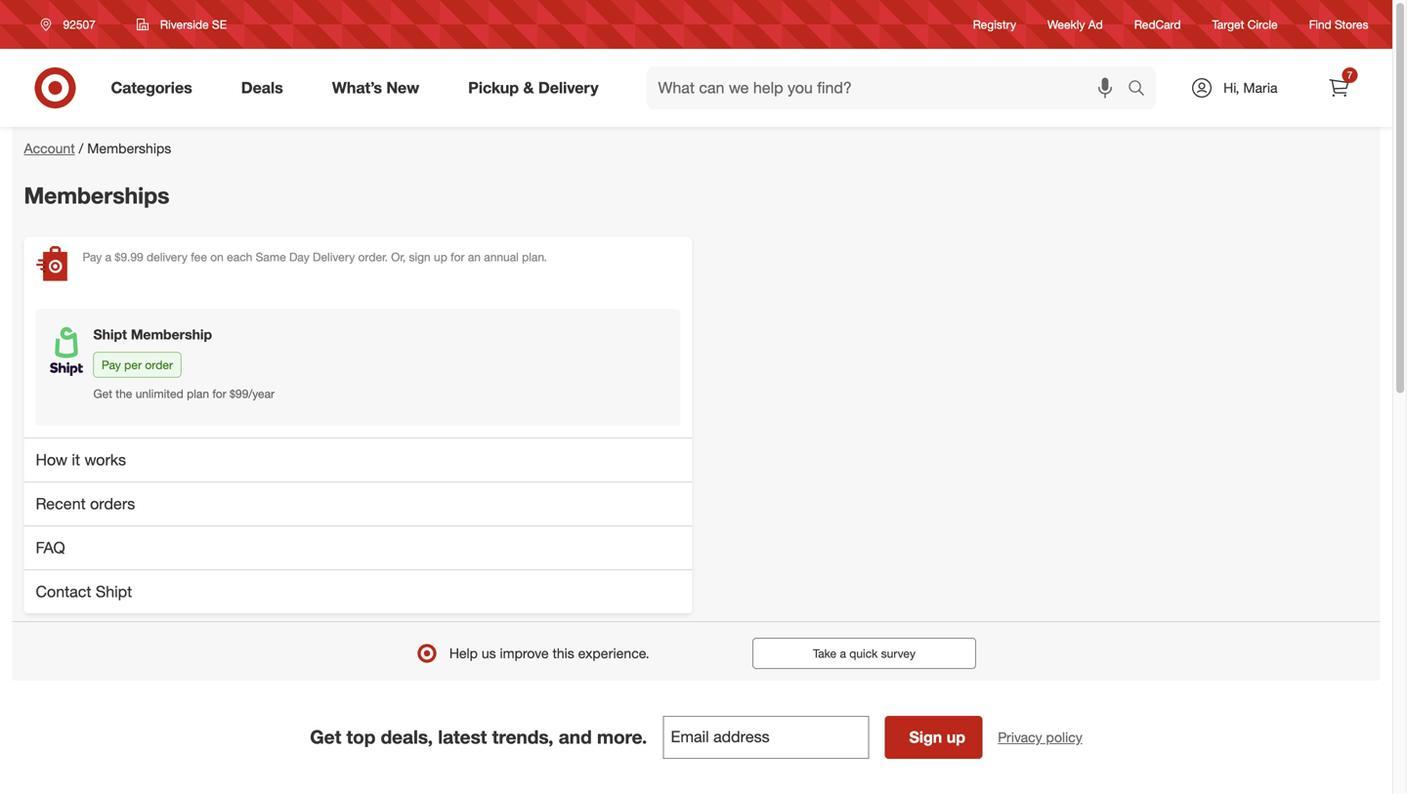 Task type: vqa. For each thing, say whether or not it's contained in the screenshot.
'to' to the top
no



Task type: locate. For each thing, give the bounding box(es) containing it.
7 link
[[1318, 66, 1361, 109]]

maria
[[1243, 79, 1278, 96]]

get the unlimited plan for $99/year
[[93, 387, 275, 401]]

$99/year
[[230, 387, 275, 401]]

pay a $9.99 delivery fee on each same day delivery order. or, sign up for an annual plan.
[[83, 250, 547, 265]]

trends,
[[492, 726, 554, 749]]

plan
[[187, 387, 209, 401]]

search
[[1119, 80, 1166, 99]]

on
[[210, 250, 224, 265]]

shipt
[[93, 326, 127, 343], [96, 582, 132, 601]]

up right the sign
[[947, 728, 966, 747]]

None text field
[[663, 716, 869, 759]]

get left the
[[93, 387, 112, 401]]

92507
[[63, 17, 96, 32]]

7
[[1347, 69, 1353, 81]]

for right plan
[[212, 387, 226, 401]]

get for get the unlimited plan for $99/year
[[93, 387, 112, 401]]

0 horizontal spatial a
[[105, 250, 112, 265]]

privacy
[[998, 729, 1042, 746]]

a inside button
[[840, 646, 846, 661]]

it
[[72, 450, 80, 469]]

help us improve this experience.
[[449, 645, 650, 662]]

memberships down account / memberships
[[24, 182, 170, 209]]

riverside se
[[160, 17, 227, 32]]

delivery right day
[[313, 250, 355, 265]]

0 vertical spatial delivery
[[538, 78, 599, 97]]

0 vertical spatial shipt
[[93, 326, 127, 343]]

registry
[[973, 17, 1016, 32]]

a right 'take'
[[840, 646, 846, 661]]

sign up button
[[885, 716, 982, 759]]

faq link
[[24, 526, 692, 570]]

the
[[116, 387, 132, 401]]

pickup & delivery link
[[452, 66, 623, 109]]

delivery
[[538, 78, 599, 97], [313, 250, 355, 265]]

0 horizontal spatial up
[[434, 250, 447, 265]]

target circle link
[[1212, 16, 1278, 33]]

for
[[451, 250, 465, 265], [212, 387, 226, 401]]

order
[[145, 358, 173, 372]]

1 horizontal spatial up
[[947, 728, 966, 747]]

ad
[[1089, 17, 1103, 32]]

contact
[[36, 582, 91, 601]]

pickup & delivery
[[468, 78, 599, 97]]

What can we help you find? suggestions appear below search field
[[647, 66, 1133, 109]]

a
[[105, 250, 112, 265], [840, 646, 846, 661]]

pay per order
[[102, 358, 173, 372]]

account link
[[24, 140, 75, 157]]

0 vertical spatial for
[[451, 250, 465, 265]]

search button
[[1119, 66, 1166, 113]]

1 horizontal spatial for
[[451, 250, 465, 265]]

0 vertical spatial pay
[[83, 250, 102, 265]]

contact shipt link
[[24, 570, 692, 614]]

0 horizontal spatial get
[[93, 387, 112, 401]]

a left $9.99 on the top left
[[105, 250, 112, 265]]

/
[[79, 140, 83, 157]]

pay for pay per order
[[102, 358, 121, 372]]

up inside button
[[947, 728, 966, 747]]

each
[[227, 250, 252, 265]]

get
[[93, 387, 112, 401], [310, 726, 341, 749]]

find stores link
[[1309, 16, 1369, 33]]

pay
[[83, 250, 102, 265], [102, 358, 121, 372]]

privacy policy link
[[998, 728, 1083, 748]]

1 horizontal spatial get
[[310, 726, 341, 749]]

us
[[482, 645, 496, 662]]

1 horizontal spatial delivery
[[538, 78, 599, 97]]

1 vertical spatial pay
[[102, 358, 121, 372]]

0 vertical spatial a
[[105, 250, 112, 265]]

riverside se button
[[124, 7, 239, 42]]

1 horizontal spatial a
[[840, 646, 846, 661]]

up right sign
[[434, 250, 447, 265]]

0 horizontal spatial delivery
[[313, 250, 355, 265]]

1 vertical spatial get
[[310, 726, 341, 749]]

pay left per
[[102, 358, 121, 372]]

shipt membership
[[93, 326, 212, 343]]

what's
[[332, 78, 382, 97]]

1 vertical spatial delivery
[[313, 250, 355, 265]]

memberships
[[87, 140, 171, 157], [24, 182, 170, 209]]

a for pay
[[105, 250, 112, 265]]

shipt up per
[[93, 326, 127, 343]]

redcard link
[[1134, 16, 1181, 33]]

1 vertical spatial for
[[212, 387, 226, 401]]

hi, maria
[[1224, 79, 1278, 96]]

1 vertical spatial a
[[840, 646, 846, 661]]

shipt right contact in the left bottom of the page
[[96, 582, 132, 601]]

pay left $9.99 on the top left
[[83, 250, 102, 265]]

delivery right &
[[538, 78, 599, 97]]

deals link
[[225, 66, 308, 109]]

pickup
[[468, 78, 519, 97]]

weekly ad link
[[1048, 16, 1103, 33]]

improve
[[500, 645, 549, 662]]

get left the top on the bottom
[[310, 726, 341, 749]]

1 vertical spatial up
[[947, 728, 966, 747]]

registry link
[[973, 16, 1016, 33]]

recent
[[36, 494, 86, 513]]

weekly ad
[[1048, 17, 1103, 32]]

memberships right /
[[87, 140, 171, 157]]

an
[[468, 250, 481, 265]]

account / memberships
[[24, 140, 171, 157]]

or,
[[391, 250, 406, 265]]

experience.
[[578, 645, 650, 662]]

0 vertical spatial get
[[93, 387, 112, 401]]

for left an
[[451, 250, 465, 265]]

up
[[434, 250, 447, 265], [947, 728, 966, 747]]

0 vertical spatial memberships
[[87, 140, 171, 157]]



Task type: describe. For each thing, give the bounding box(es) containing it.
survey
[[881, 646, 916, 661]]

same
[[256, 250, 286, 265]]

stores
[[1335, 17, 1369, 32]]

top
[[346, 726, 376, 749]]

redcard
[[1134, 17, 1181, 32]]

se
[[212, 17, 227, 32]]

0 vertical spatial up
[[434, 250, 447, 265]]

take a quick survey
[[813, 646, 916, 661]]

membership
[[131, 326, 212, 343]]

riverside
[[160, 17, 209, 32]]

find
[[1309, 17, 1332, 32]]

faq
[[36, 538, 65, 557]]

pay for pay a $9.99 delivery fee on each same day delivery order. or, sign up for an annual plan.
[[83, 250, 102, 265]]

plan.
[[522, 250, 547, 265]]

$9.99
[[115, 250, 143, 265]]

what's new link
[[315, 66, 444, 109]]

orders
[[90, 494, 135, 513]]

92507 button
[[28, 7, 116, 42]]

deals,
[[381, 726, 433, 749]]

take a quick survey button
[[752, 638, 976, 669]]

fee
[[191, 250, 207, 265]]

day
[[289, 250, 310, 265]]

how it works
[[36, 450, 126, 469]]

account
[[24, 140, 75, 157]]

&
[[523, 78, 534, 97]]

target
[[1212, 17, 1244, 32]]

find stores
[[1309, 17, 1369, 32]]

get for get top deals, latest trends, and more.
[[310, 726, 341, 749]]

what's new
[[332, 78, 419, 97]]

works
[[84, 450, 126, 469]]

take
[[813, 646, 837, 661]]

hi,
[[1224, 79, 1240, 96]]

a for take
[[840, 646, 846, 661]]

categories link
[[94, 66, 217, 109]]

recent orders
[[36, 494, 135, 513]]

more.
[[597, 726, 647, 749]]

help
[[449, 645, 478, 662]]

annual
[[484, 250, 519, 265]]

contact shipt
[[36, 582, 132, 601]]

privacy policy
[[998, 729, 1083, 746]]

1 vertical spatial memberships
[[24, 182, 170, 209]]

how
[[36, 450, 67, 469]]

categories
[[111, 78, 192, 97]]

order.
[[358, 250, 388, 265]]

target circle
[[1212, 17, 1278, 32]]

and
[[559, 726, 592, 749]]

deals
[[241, 78, 283, 97]]

quick
[[850, 646, 878, 661]]

recent orders link
[[24, 482, 692, 526]]

latest
[[438, 726, 487, 749]]

weekly
[[1048, 17, 1085, 32]]

per
[[124, 358, 142, 372]]

0 horizontal spatial for
[[212, 387, 226, 401]]

circle
[[1248, 17, 1278, 32]]

new
[[386, 78, 419, 97]]

policy
[[1046, 729, 1083, 746]]

sign up
[[909, 728, 966, 747]]

get top deals, latest trends, and more.
[[310, 726, 647, 749]]

delivery
[[147, 250, 188, 265]]

sign
[[909, 728, 942, 747]]

how it works button
[[24, 438, 692, 482]]

unlimited
[[136, 387, 184, 401]]

this
[[553, 645, 574, 662]]

sign
[[409, 250, 431, 265]]

1 vertical spatial shipt
[[96, 582, 132, 601]]



